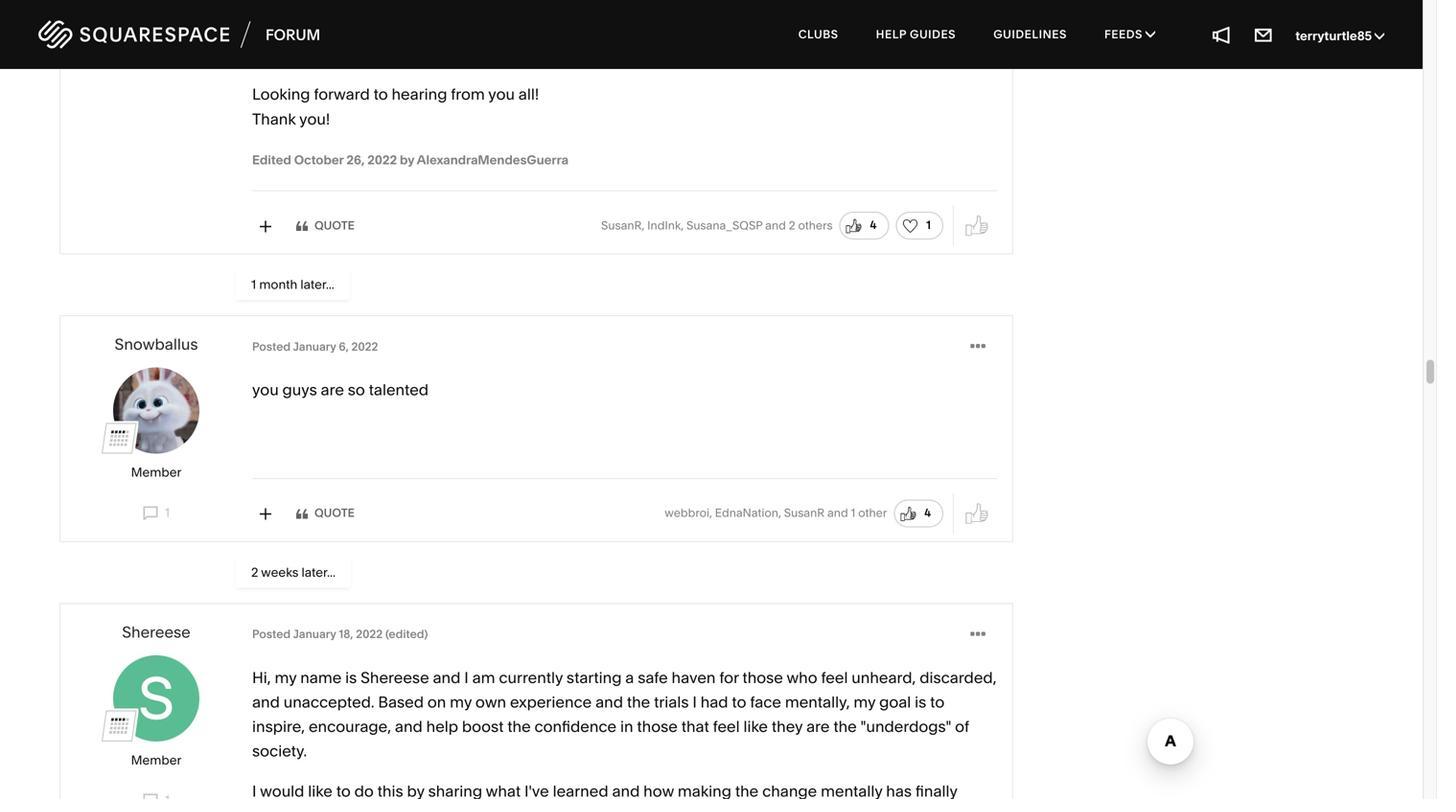 Task type: vqa. For each thing, say whether or not it's contained in the screenshot.
the I
yes



Task type: locate. For each thing, give the bounding box(es) containing it.
1 post image
[[143, 795, 158, 800]]

later... for 1 month later...
[[301, 277, 335, 293]]

2 others link
[[789, 219, 833, 232]]

0 vertical spatial susanr link
[[601, 219, 642, 232]]

0 horizontal spatial 1 link
[[143, 505, 170, 521]]

like
[[744, 718, 768, 737]]

2 quote link from the top
[[296, 507, 355, 521]]

quote link
[[296, 219, 355, 232], [296, 507, 355, 521]]

guys
[[283, 381, 317, 400]]

like image for ednanation link
[[899, 505, 918, 524]]

like image for indink link
[[845, 217, 864, 236]]

confidence
[[535, 718, 617, 737]]

help guides link
[[859, 10, 974, 59]]

susanr left indink link
[[601, 219, 642, 232]]

all!
[[519, 85, 539, 104]]

posted up guys
[[252, 340, 291, 354]]

shereese up shereese image
[[122, 623, 191, 642]]

more options... image
[[971, 336, 986, 359], [971, 624, 986, 647]]

0 vertical spatial 1 link
[[896, 212, 944, 240]]

1 horizontal spatial i
[[693, 694, 697, 712]]

my
[[275, 669, 297, 688], [450, 694, 472, 712], [854, 694, 876, 712]]

, left ednanation at the bottom
[[710, 507, 713, 521]]

webbroi
[[665, 507, 710, 521]]

name
[[300, 669, 342, 688]]

2 january from the top
[[293, 628, 336, 642]]

is right name
[[345, 669, 357, 688]]

the
[[627, 694, 651, 712], [508, 718, 531, 737], [834, 718, 857, 737]]

1 multiquote image from the top
[[260, 220, 271, 232]]

for
[[720, 669, 739, 688]]

level 4 image
[[102, 421, 137, 456], [102, 710, 137, 744]]

quote link down october
[[296, 219, 355, 232]]

you left all!
[[489, 85, 515, 104]]

of
[[956, 718, 970, 737]]

0 vertical spatial feel
[[822, 669, 848, 688]]

2 posted from the top
[[252, 628, 291, 642]]

forward
[[314, 85, 370, 104]]

notifications image
[[1212, 24, 1233, 45]]

susanr link
[[601, 219, 642, 232], [784, 507, 825, 521]]

2 horizontal spatial to
[[931, 694, 945, 712]]

and left '1 other' link
[[828, 507, 849, 521]]

susanr right ednanation at the bottom
[[784, 507, 825, 521]]

, left indink at the left of the page
[[642, 219, 645, 232]]

you inside looking forward to hearing from you all! thank you!
[[489, 85, 515, 104]]

1 vertical spatial january
[[293, 628, 336, 642]]

multiquote image up the month
[[260, 220, 271, 232]]

quote down october
[[315, 219, 355, 232]]

messages image
[[1254, 24, 1275, 45]]

later... right weeks
[[302, 565, 336, 581]]

0 horizontal spatial 4
[[870, 218, 877, 232]]

january for 18,
[[293, 628, 336, 642]]

shereese link
[[122, 623, 191, 642]]

quote link up 2 weeks later...
[[296, 507, 355, 521]]

indink
[[648, 219, 681, 232]]

1 vertical spatial multiquote image
[[260, 508, 271, 521]]

month
[[259, 277, 298, 293]]

2 level 4 image from the top
[[102, 710, 137, 744]]

shereese up 'based'
[[361, 669, 429, 688]]

member up comment image
[[131, 465, 182, 481]]

1 vertical spatial level 4 image
[[102, 710, 137, 744]]

caret down image inside the feeds link
[[1146, 28, 1156, 40]]

looking
[[252, 85, 310, 104]]

2022 right 18,
[[356, 628, 383, 642]]

my right on
[[450, 694, 472, 712]]

the right boost
[[508, 718, 531, 737]]

1 vertical spatial you
[[252, 381, 279, 400]]

2 more options... image from the top
[[971, 624, 986, 647]]

0 vertical spatial more options... image
[[971, 336, 986, 359]]

1 vertical spatial 2022
[[352, 340, 378, 354]]

1 vertical spatial later...
[[302, 565, 336, 581]]

0 vertical spatial quote link
[[296, 219, 355, 232]]

0 vertical spatial 2
[[789, 219, 796, 232]]

2022
[[368, 152, 397, 168], [352, 340, 378, 354], [356, 628, 383, 642]]

squarespace forum image
[[38, 18, 321, 51]]

multiquote image
[[260, 220, 271, 232], [260, 508, 271, 521]]

1 horizontal spatial are
[[807, 718, 830, 737]]

and left 2 others link
[[766, 219, 786, 232]]

2 weeks later...
[[251, 565, 336, 581]]

2 left weeks
[[251, 565, 258, 581]]

later...
[[301, 277, 335, 293], [302, 565, 336, 581]]

1 vertical spatial 2
[[251, 565, 258, 581]]

webbroi link
[[665, 507, 710, 521]]

1 vertical spatial i
[[693, 694, 697, 712]]

the down mentally,
[[834, 718, 857, 737]]

1 left other
[[851, 507, 856, 521]]

0 vertical spatial multiquote image
[[260, 220, 271, 232]]

susanr link left indink link
[[601, 219, 642, 232]]

0 vertical spatial quote
[[315, 219, 355, 232]]

1 january from the top
[[293, 340, 336, 354]]

2 vertical spatial 2022
[[356, 628, 383, 642]]

other
[[859, 507, 888, 521]]

caret down image inside terryturtle85 link
[[1376, 29, 1385, 42]]

susanr link right ednanation at the bottom
[[784, 507, 825, 521]]

4 link left love image
[[840, 212, 889, 240]]

1 horizontal spatial 1 link
[[896, 212, 944, 240]]

0 vertical spatial posted
[[252, 340, 291, 354]]

1 horizontal spatial feel
[[822, 669, 848, 688]]

january left 18,
[[293, 628, 336, 642]]

to right had
[[732, 694, 747, 712]]

is right goal
[[915, 694, 927, 712]]

so
[[348, 381, 365, 400]]

4 link right other
[[894, 500, 944, 528]]

member up the '1 post' icon
[[131, 754, 182, 769]]

1 link
[[896, 212, 944, 240], [143, 505, 170, 521]]

1 horizontal spatial shereese
[[361, 669, 429, 688]]

like image
[[964, 212, 991, 240], [845, 217, 864, 236], [964, 500, 991, 528], [899, 505, 918, 524]]

4
[[870, 218, 877, 232], [925, 506, 931, 520]]

posted
[[252, 340, 291, 354], [252, 628, 291, 642]]

my left goal
[[854, 694, 876, 712]]

1 quote from the top
[[315, 219, 355, 232]]

0 horizontal spatial those
[[637, 718, 678, 737]]

0 vertical spatial is
[[345, 669, 357, 688]]

2 quote from the top
[[315, 507, 355, 521]]

0 vertical spatial 4
[[870, 218, 877, 232]]

1 vertical spatial quote
[[315, 507, 355, 521]]

quote up 2 weeks later...
[[315, 507, 355, 521]]

multiquote image up weeks
[[260, 508, 271, 521]]

you left guys
[[252, 381, 279, 400]]

2022 left the by
[[368, 152, 397, 168]]

i
[[464, 669, 469, 688], [693, 694, 697, 712]]

member for hi, my name is shereese and i am currently starting a safe haven for those who feel unheard, discarded, and unaccepted. based on my own experience and the trials i had to face mentally, my goal is to inspire, encourage, and help boost the confidence in those that feel like they are the "underdogs" of society.
[[131, 754, 182, 769]]

0 vertical spatial i
[[464, 669, 469, 688]]

0 horizontal spatial are
[[321, 381, 344, 400]]

0 vertical spatial 4 link
[[840, 212, 889, 240]]

multiquote image for susanr
[[260, 220, 271, 232]]

shereese inside the hi, my name is shereese and i am currently starting a safe haven for those who feel unheard, discarded, and unaccepted. based on my own experience and the trials i had to face mentally, my goal is to inspire, encourage, and help boost the confidence in those that feel like they are the "underdogs" of society.
[[361, 669, 429, 688]]

the down a
[[627, 694, 651, 712]]

1 more options... image from the top
[[971, 336, 986, 359]]

hi,
[[252, 669, 271, 688]]

and
[[766, 219, 786, 232], [828, 507, 849, 521], [433, 669, 461, 688], [252, 694, 280, 712], [596, 694, 623, 712], [395, 718, 423, 737]]

snowballus image
[[113, 368, 200, 454]]

i left am
[[464, 669, 469, 688]]

0 vertical spatial shereese
[[122, 623, 191, 642]]

multiquote image for webbroi
[[260, 508, 271, 521]]

1 horizontal spatial you
[[489, 85, 515, 104]]

1
[[927, 218, 931, 232], [251, 277, 256, 293], [162, 505, 170, 521], [851, 507, 856, 521]]

is
[[345, 669, 357, 688], [915, 694, 927, 712]]

1 vertical spatial posted
[[252, 628, 291, 642]]

1 horizontal spatial 4 link
[[894, 500, 944, 528]]

4 left love image
[[870, 218, 877, 232]]

1 vertical spatial quote link
[[296, 507, 355, 521]]

1 vertical spatial 4
[[925, 506, 931, 520]]

0 vertical spatial level 4 image
[[102, 421, 137, 456]]

0 vertical spatial you
[[489, 85, 515, 104]]

they
[[772, 718, 803, 737]]

1 horizontal spatial 4
[[925, 506, 931, 520]]

encourage,
[[309, 718, 391, 737]]

quote
[[315, 219, 355, 232], [315, 507, 355, 521]]

posted up 'hi,'
[[252, 628, 291, 642]]

based
[[378, 694, 424, 712]]

1 posted from the top
[[252, 340, 291, 354]]

0 horizontal spatial 4 link
[[840, 212, 889, 240]]

caret down image
[[1146, 28, 1156, 40], [1376, 29, 1385, 42]]

1 right love image
[[927, 218, 931, 232]]

later... right the month
[[301, 277, 335, 293]]

0 vertical spatial member
[[131, 465, 182, 481]]

4 right other
[[925, 506, 931, 520]]

0 vertical spatial those
[[743, 669, 784, 688]]

to inside looking forward to hearing from you all! thank you!
[[374, 85, 388, 104]]

4 link for susanr , indink , susana_sqsp and 2 others
[[840, 212, 889, 240]]

0 vertical spatial are
[[321, 381, 344, 400]]

0 vertical spatial later...
[[301, 277, 335, 293]]

those down trials
[[637, 718, 678, 737]]

1 level 4 image from the top
[[102, 421, 137, 456]]

2 left "others"
[[789, 219, 796, 232]]

level 4 image for snowballus
[[102, 421, 137, 456]]

to down the discarded,
[[931, 694, 945, 712]]

snowballus
[[115, 335, 198, 354]]

more options... image for you guys are so talented
[[971, 336, 986, 359]]

in
[[621, 718, 634, 737]]

0 horizontal spatial to
[[374, 85, 388, 104]]

are down mentally,
[[807, 718, 830, 737]]

2 multiquote image from the top
[[260, 508, 271, 521]]

january left 6,
[[293, 340, 336, 354]]

october
[[294, 152, 344, 168]]

,
[[642, 219, 645, 232], [681, 219, 684, 232], [710, 507, 713, 521], [779, 507, 782, 521]]

1 quote link from the top
[[296, 219, 355, 232]]

0 horizontal spatial the
[[508, 718, 531, 737]]

0 horizontal spatial caret down image
[[1146, 28, 1156, 40]]

terryturtle85 link
[[1296, 28, 1385, 44]]

webbroi , ednanation , susanr and 1 other
[[665, 507, 888, 521]]

love image
[[901, 217, 920, 236]]

0 horizontal spatial feel
[[713, 718, 740, 737]]

1 right comment image
[[162, 505, 170, 521]]

0 vertical spatial january
[[293, 340, 336, 354]]

edited october 26, 2022 by alexandramendesguerra
[[252, 152, 569, 168]]

1 vertical spatial 4 link
[[894, 500, 944, 528]]

0 horizontal spatial susanr
[[601, 219, 642, 232]]

edited
[[252, 152, 291, 168]]

1 member from the top
[[131, 465, 182, 481]]

am
[[472, 669, 495, 688]]

feel
[[822, 669, 848, 688], [713, 718, 740, 737]]

talented
[[369, 381, 429, 400]]

4 link
[[840, 212, 889, 240], [894, 500, 944, 528]]

are left so
[[321, 381, 344, 400]]

my right 'hi,'
[[275, 669, 297, 688]]

you
[[489, 85, 515, 104], [252, 381, 279, 400]]

1 horizontal spatial susanr link
[[784, 507, 825, 521]]

2022 for 18,
[[356, 628, 383, 642]]

to left hearing
[[374, 85, 388, 104]]

1 vertical spatial are
[[807, 718, 830, 737]]

1 horizontal spatial those
[[743, 669, 784, 688]]

1 horizontal spatial is
[[915, 694, 927, 712]]

2 horizontal spatial the
[[834, 718, 857, 737]]

1 vertical spatial shereese
[[361, 669, 429, 688]]

1 horizontal spatial caret down image
[[1376, 29, 1385, 42]]

had
[[701, 694, 729, 712]]

i left had
[[693, 694, 697, 712]]

0 vertical spatial susanr
[[601, 219, 642, 232]]

1 vertical spatial susanr
[[784, 507, 825, 521]]

quote link for webbroi , ednanation , susanr and 1 other
[[296, 507, 355, 521]]

feel up mentally,
[[822, 669, 848, 688]]

terryturtle85
[[1296, 28, 1376, 44]]

2022 right 6,
[[352, 340, 378, 354]]

0 horizontal spatial i
[[464, 669, 469, 688]]

to
[[374, 85, 388, 104], [732, 694, 747, 712], [931, 694, 945, 712]]

those up the face
[[743, 669, 784, 688]]

caret down image for terryturtle85
[[1376, 29, 1385, 42]]

hearing
[[392, 85, 447, 104]]

1 vertical spatial more options... image
[[971, 624, 986, 647]]

1 vertical spatial those
[[637, 718, 678, 737]]

2 member from the top
[[131, 754, 182, 769]]

are
[[321, 381, 344, 400], [807, 718, 830, 737]]

january
[[293, 340, 336, 354], [293, 628, 336, 642]]

shereese
[[122, 623, 191, 642], [361, 669, 429, 688]]

susanr
[[601, 219, 642, 232], [784, 507, 825, 521]]

, left '1 other' link
[[779, 507, 782, 521]]

feel down had
[[713, 718, 740, 737]]

0 vertical spatial 2022
[[368, 152, 397, 168]]

1 vertical spatial member
[[131, 754, 182, 769]]

those
[[743, 669, 784, 688], [637, 718, 678, 737]]

member
[[131, 465, 182, 481], [131, 754, 182, 769]]

discarded,
[[920, 669, 997, 688]]



Task type: describe. For each thing, give the bounding box(es) containing it.
more options... image for hi, my name is shereese and i am currently starting a safe haven for those who feel unheard, discarded, and unaccepted. based on my own experience and the trials i had to face mentally, my goal is to inspire, encourage, and help boost the confidence in those that feel like they are the "underdogs" of society.
[[971, 624, 986, 647]]

thank
[[252, 110, 296, 128]]

looking forward to hearing from you all! thank you!
[[252, 85, 539, 128]]

1 vertical spatial 1 link
[[143, 505, 170, 521]]

(edited)
[[386, 628, 428, 642]]

weeks
[[261, 565, 299, 581]]

1 horizontal spatial 2
[[789, 219, 796, 232]]

safe
[[638, 669, 668, 688]]

posted for posted january 18, 2022 (edited)
[[252, 628, 291, 642]]

ednanation
[[715, 507, 779, 521]]

a
[[626, 669, 634, 688]]

unaccepted.
[[284, 694, 375, 712]]

and down 'based'
[[395, 718, 423, 737]]

0 horizontal spatial susanr link
[[601, 219, 642, 232]]

own
[[476, 694, 507, 712]]

6,
[[339, 340, 349, 354]]

susana_sqsp link
[[687, 219, 763, 232]]

1 horizontal spatial to
[[732, 694, 747, 712]]

and down 'hi,'
[[252, 694, 280, 712]]

, left the susana_sqsp at the top
[[681, 219, 684, 232]]

guides
[[910, 27, 956, 41]]

january for 6,
[[293, 340, 336, 354]]

ednanation link
[[715, 507, 779, 521]]

"underdogs"
[[861, 718, 952, 737]]

by
[[400, 152, 415, 168]]

starting
[[567, 669, 622, 688]]

snowballus link
[[115, 335, 198, 354]]

18,
[[339, 628, 353, 642]]

2 horizontal spatial my
[[854, 694, 876, 712]]

shereese image
[[113, 656, 200, 743]]

26,
[[347, 152, 365, 168]]

1 vertical spatial susanr link
[[784, 507, 825, 521]]

you guys are so talented
[[252, 381, 429, 400]]

goal
[[880, 694, 912, 712]]

hi, my name is shereese and i am currently starting a safe haven for those who feel unheard, discarded, and unaccepted. based on my own experience and the trials i had to face mentally, my goal is to inspire, encourage, and help boost the confidence in those that feel like they are the "underdogs" of society.
[[252, 669, 997, 761]]

feeds
[[1105, 27, 1146, 41]]

posted for posted january 6, 2022
[[252, 340, 291, 354]]

0 horizontal spatial is
[[345, 669, 357, 688]]

quote for webbroi
[[315, 507, 355, 521]]

1 horizontal spatial susanr
[[784, 507, 825, 521]]

face
[[750, 694, 782, 712]]

help
[[427, 718, 459, 737]]

posted january 18, 2022 (edited)
[[252, 628, 428, 642]]

4 for 2 others
[[870, 218, 877, 232]]

4 link for webbroi , ednanation , susanr and 1 other
[[894, 500, 944, 528]]

are inside the hi, my name is shereese and i am currently starting a safe haven for those who feel unheard, discarded, and unaccepted. based on my own experience and the trials i had to face mentally, my goal is to inspire, encourage, and help boost the confidence in those that feel like they are the "underdogs" of society.
[[807, 718, 830, 737]]

and up on
[[433, 669, 461, 688]]

0 horizontal spatial shereese
[[122, 623, 191, 642]]

alexandramendesguerra
[[417, 152, 569, 168]]

2022 for 26,
[[368, 152, 397, 168]]

haven
[[672, 669, 716, 688]]

trials
[[654, 694, 689, 712]]

0 horizontal spatial my
[[275, 669, 297, 688]]

2022 for 6,
[[352, 340, 378, 354]]

on
[[428, 694, 446, 712]]

society.
[[252, 743, 307, 761]]

clubs link
[[782, 10, 856, 59]]

1 horizontal spatial my
[[450, 694, 472, 712]]

currently
[[499, 669, 563, 688]]

1 other link
[[851, 507, 888, 521]]

boost
[[462, 718, 504, 737]]

caret down image for feeds
[[1146, 28, 1156, 40]]

from
[[451, 85, 485, 104]]

mentally,
[[785, 694, 850, 712]]

quote link for susanr , indink , susana_sqsp and 2 others
[[296, 219, 355, 232]]

4 for 1 other
[[925, 506, 931, 520]]

posted january 6, 2022
[[252, 340, 378, 354]]

later... for 2 weeks later...
[[302, 565, 336, 581]]

susanr , indink , susana_sqsp and 2 others
[[601, 219, 833, 232]]

like image for the topmost 1 link
[[964, 212, 991, 240]]

1 left the month
[[251, 277, 256, 293]]

quote for susanr
[[315, 219, 355, 232]]

1 vertical spatial feel
[[713, 718, 740, 737]]

guidelines link
[[977, 10, 1085, 59]]

help
[[876, 27, 907, 41]]

0 horizontal spatial 2
[[251, 565, 258, 581]]

1 vertical spatial is
[[915, 694, 927, 712]]

help guides
[[876, 27, 956, 41]]

comment image
[[143, 507, 158, 521]]

1 month later...
[[251, 277, 335, 293]]

0 horizontal spatial you
[[252, 381, 279, 400]]

and down starting
[[596, 694, 623, 712]]

1 horizontal spatial the
[[627, 694, 651, 712]]

experience
[[510, 694, 592, 712]]

guidelines
[[994, 27, 1067, 41]]

you!
[[299, 110, 330, 128]]

member for you guys are so talented
[[131, 465, 182, 481]]

level 4 image for shereese
[[102, 710, 137, 744]]

inspire,
[[252, 718, 305, 737]]

unheard,
[[852, 669, 916, 688]]

indink link
[[648, 219, 681, 232]]

others
[[798, 219, 833, 232]]

susana_sqsp
[[687, 219, 763, 232]]

that
[[682, 718, 710, 737]]

who
[[787, 669, 818, 688]]

clubs
[[799, 27, 839, 41]]

feeds link
[[1088, 10, 1173, 59]]



